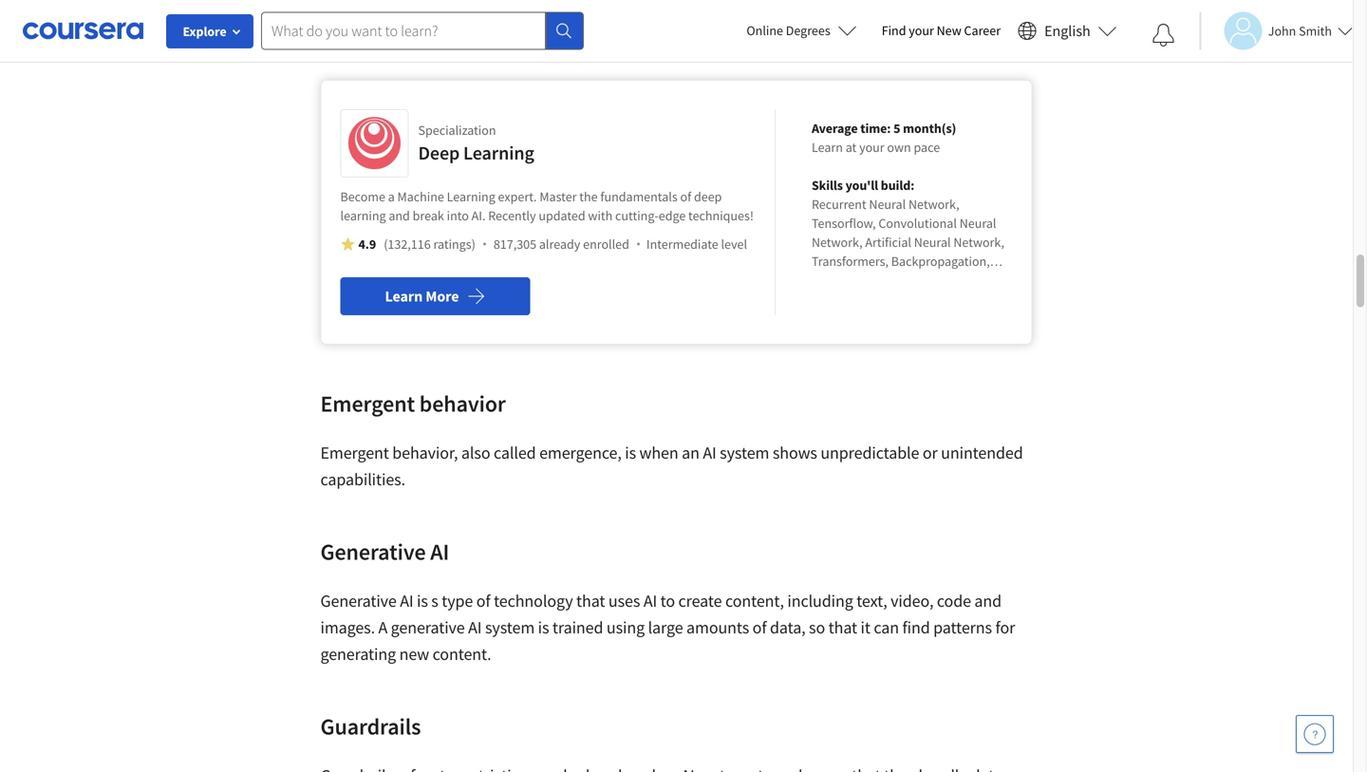 Task type: vqa. For each thing, say whether or not it's contained in the screenshot.
Yusuf Ozbek's Teaching Professor,  Multidisciplinary Graduate Engineering Programs
no



Task type: describe. For each thing, give the bounding box(es) containing it.
intermediate
[[647, 236, 719, 253]]

unintended
[[941, 442, 1023, 463]]

817,305 already enrolled
[[494, 236, 630, 253]]

technology
[[494, 590, 573, 612]]

online
[[747, 22, 783, 39]]

generative for generative ai
[[321, 538, 426, 566]]

level
[[721, 236, 747, 253]]

skills you'll build:
[[812, 177, 915, 194]]

english button
[[1011, 0, 1125, 62]]

capabilities.
[[321, 469, 405, 490]]

ai left 'to'
[[644, 590, 657, 612]]

also
[[461, 442, 491, 463]]

video,
[[891, 590, 934, 612]]

john smith button
[[1200, 12, 1353, 50]]

learn more button
[[340, 277, 530, 315]]

system inside generative ai is s type of technology that uses ai to create content, including text, video, code and images. a generative ai system is trained using large amounts of data, so that it can find patterns for generating new content.
[[485, 617, 535, 638]]

already
[[539, 236, 581, 253]]

deeplearning.ai image
[[346, 115, 403, 171]]

master
[[540, 188, 577, 205]]

english
[[1045, 21, 1091, 40]]

find your new career
[[882, 22, 1001, 39]]

intermediate level
[[647, 236, 747, 253]]

generative ai
[[321, 538, 449, 566]]

ai up 's'
[[430, 538, 449, 566]]

system inside emergent behavior, also called emergence, is when an ai system shows unpredictable or unintended capabilities.
[[720, 442, 770, 463]]

into
[[447, 207, 469, 224]]

coursera image
[[23, 15, 143, 46]]

5
[[894, 120, 901, 137]]

become a machine learning expert. master the fundamentals of deep learning and break into ai. recently updated with cutting-edge techniques!
[[340, 188, 754, 224]]

build:
[[881, 177, 915, 194]]

large
[[648, 617, 683, 638]]

become
[[340, 188, 385, 205]]

1 vertical spatial that
[[829, 617, 858, 638]]

new
[[937, 22, 962, 39]]

explore
[[183, 23, 227, 40]]

or
[[923, 442, 938, 463]]

specialization
[[418, 121, 496, 138]]

ratings)
[[433, 236, 476, 253]]

break
[[413, 207, 444, 224]]

pace
[[914, 139, 940, 156]]

4.9
[[359, 236, 376, 253]]

degrees
[[786, 22, 831, 39]]

of inside become a machine learning expert. master the fundamentals of deep learning and break into ai. recently updated with cutting-edge techniques!
[[680, 188, 692, 205]]

s
[[431, 590, 439, 612]]

images.
[[321, 617, 375, 638]]

generative for generative ai is s type of technology that uses ai to create content, including text, video, code and images. a generative ai system is trained using large amounts of data, so that it can find patterns for generating new content.
[[321, 590, 397, 612]]

recently
[[488, 207, 536, 224]]

an
[[682, 442, 700, 463]]

817,305
[[494, 236, 537, 253]]

behavior
[[420, 389, 506, 418]]

emergent for emergent behavior
[[321, 389, 415, 418]]

average time: 5 month(s) learn at your own pace
[[812, 120, 957, 156]]

is inside emergent behavior, also called emergence, is when an ai system shows unpredictable or unintended capabilities.
[[625, 442, 636, 463]]

and inside generative ai is s type of technology that uses ai to create content, including text, video, code and images. a generative ai system is trained using large amounts of data, so that it can find patterns for generating new content.
[[975, 590, 1002, 612]]

your inside average time: 5 month(s) learn at your own pace
[[860, 139, 885, 156]]

average
[[812, 120, 858, 137]]

behavior,
[[392, 442, 458, 463]]

find
[[882, 22, 906, 39]]

time:
[[861, 120, 891, 137]]

online degrees
[[747, 22, 831, 39]]

you'll
[[846, 177, 879, 194]]

text,
[[857, 590, 888, 612]]

help center image
[[1304, 723, 1327, 746]]

generative
[[391, 617, 465, 638]]

ai.
[[472, 207, 486, 224]]

learning inside specialization deep learning
[[464, 141, 534, 165]]

john smith
[[1269, 22, 1332, 39]]

show notifications image
[[1153, 24, 1175, 47]]

specialization deep learning
[[418, 121, 534, 165]]

career
[[964, 22, 1001, 39]]

2 vertical spatial is
[[538, 617, 549, 638]]

online degrees button
[[732, 9, 872, 51]]

patterns
[[934, 617, 992, 638]]

a
[[388, 188, 395, 205]]



Task type: locate. For each thing, give the bounding box(es) containing it.
when
[[640, 442, 679, 463]]

your
[[909, 22, 934, 39], [860, 139, 885, 156]]

4.9 (132,116 ratings)
[[359, 236, 476, 253]]

that left 'it'
[[829, 617, 858, 638]]

system down technology
[[485, 617, 535, 638]]

1 horizontal spatial of
[[680, 188, 692, 205]]

at
[[846, 139, 857, 156]]

emergent behavior
[[321, 389, 506, 418]]

(132,116
[[384, 236, 431, 253]]

with
[[588, 207, 613, 224]]

0 horizontal spatial your
[[860, 139, 885, 156]]

learn inside button
[[385, 287, 423, 306]]

content.
[[433, 643, 491, 665]]

emergence,
[[539, 442, 622, 463]]

0 vertical spatial and
[[389, 207, 410, 224]]

ai up "content."
[[468, 617, 482, 638]]

content,
[[726, 590, 784, 612]]

learn left 'more'
[[385, 287, 423, 306]]

ai right an
[[703, 442, 717, 463]]

can
[[874, 617, 899, 638]]

1 emergent from the top
[[321, 389, 415, 418]]

updated
[[539, 207, 586, 224]]

0 vertical spatial your
[[909, 22, 934, 39]]

emergent behavior, also called emergence, is when an ai system shows unpredictable or unintended capabilities.
[[321, 442, 1023, 490]]

data,
[[770, 617, 806, 638]]

emergent up capabilities.
[[321, 442, 389, 463]]

month(s)
[[903, 120, 957, 137]]

2 horizontal spatial of
[[753, 617, 767, 638]]

1 vertical spatial is
[[417, 590, 428, 612]]

uses
[[609, 590, 640, 612]]

it
[[861, 617, 871, 638]]

that up trained on the left bottom
[[576, 590, 605, 612]]

of right type
[[477, 590, 491, 612]]

2 emergent from the top
[[321, 442, 389, 463]]

learn more
[[385, 287, 459, 306]]

generative
[[321, 538, 426, 566], [321, 590, 397, 612]]

enrolled
[[583, 236, 630, 253]]

1 vertical spatial learning
[[447, 188, 496, 205]]

1 vertical spatial generative
[[321, 590, 397, 612]]

of
[[680, 188, 692, 205], [477, 590, 491, 612], [753, 617, 767, 638]]

own
[[887, 139, 911, 156]]

guardrails
[[321, 712, 421, 741]]

for
[[996, 617, 1015, 638]]

0 vertical spatial system
[[720, 442, 770, 463]]

and up 'for'
[[975, 590, 1002, 612]]

generating
[[321, 643, 396, 665]]

techniques!
[[689, 207, 754, 224]]

learn inside average time: 5 month(s) learn at your own pace
[[812, 139, 843, 156]]

including
[[788, 590, 853, 612]]

emergent inside emergent behavior, also called emergence, is when an ai system shows unpredictable or unintended capabilities.
[[321, 442, 389, 463]]

emergent up behavior,
[[321, 389, 415, 418]]

unpredictable
[[821, 442, 920, 463]]

ai left 's'
[[400, 590, 414, 612]]

more
[[426, 287, 459, 306]]

learn
[[812, 139, 843, 156], [385, 287, 423, 306]]

1 horizontal spatial and
[[975, 590, 1002, 612]]

0 horizontal spatial learn
[[385, 287, 423, 306]]

0 horizontal spatial and
[[389, 207, 410, 224]]

ai inside emergent behavior, also called emergence, is when an ai system shows unpredictable or unintended capabilities.
[[703, 442, 717, 463]]

1 vertical spatial your
[[860, 139, 885, 156]]

fundamentals
[[601, 188, 678, 205]]

0 horizontal spatial that
[[576, 590, 605, 612]]

generative inside generative ai is s type of technology that uses ai to create content, including text, video, code and images. a generative ai system is trained using large amounts of data, so that it can find patterns for generating new content.
[[321, 590, 397, 612]]

of left the 'deep'
[[680, 188, 692, 205]]

0 vertical spatial emergent
[[321, 389, 415, 418]]

that
[[576, 590, 605, 612], [829, 617, 858, 638]]

so
[[809, 617, 825, 638]]

system
[[720, 442, 770, 463], [485, 617, 535, 638]]

0 vertical spatial of
[[680, 188, 692, 205]]

system left shows
[[720, 442, 770, 463]]

1 generative from the top
[[321, 538, 426, 566]]

0 horizontal spatial system
[[485, 617, 535, 638]]

ai
[[703, 442, 717, 463], [430, 538, 449, 566], [400, 590, 414, 612], [644, 590, 657, 612], [468, 617, 482, 638]]

learn down "average"
[[812, 139, 843, 156]]

0 horizontal spatial is
[[417, 590, 428, 612]]

new
[[399, 643, 429, 665]]

is left the when
[[625, 442, 636, 463]]

called
[[494, 442, 536, 463]]

edge
[[659, 207, 686, 224]]

your right find
[[909, 22, 934, 39]]

emergent
[[321, 389, 415, 418], [321, 442, 389, 463]]

1 vertical spatial system
[[485, 617, 535, 638]]

find your new career link
[[872, 19, 1011, 43]]

is left 's'
[[417, 590, 428, 612]]

explore button
[[166, 14, 254, 48]]

emergent for emergent behavior, also called emergence, is when an ai system shows unpredictable or unintended capabilities.
[[321, 442, 389, 463]]

learning inside become a machine learning expert. master the fundamentals of deep learning and break into ai. recently updated with cutting-edge techniques!
[[447, 188, 496, 205]]

the
[[580, 188, 598, 205]]

2 vertical spatial of
[[753, 617, 767, 638]]

0 vertical spatial is
[[625, 442, 636, 463]]

0 vertical spatial learning
[[464, 141, 534, 165]]

machine
[[397, 188, 444, 205]]

deep
[[418, 141, 460, 165]]

john
[[1269, 22, 1297, 39]]

amounts
[[687, 617, 749, 638]]

of down content,
[[753, 617, 767, 638]]

1 horizontal spatial your
[[909, 22, 934, 39]]

learning
[[340, 207, 386, 224]]

learning down "specialization"
[[464, 141, 534, 165]]

and down a
[[389, 207, 410, 224]]

find
[[903, 617, 930, 638]]

0 horizontal spatial of
[[477, 590, 491, 612]]

using
[[607, 617, 645, 638]]

and inside become a machine learning expert. master the fundamentals of deep learning and break into ai. recently updated with cutting-edge techniques!
[[389, 207, 410, 224]]

shows
[[773, 442, 818, 463]]

smith
[[1299, 22, 1332, 39]]

generative down capabilities.
[[321, 538, 426, 566]]

learning up ai.
[[447, 188, 496, 205]]

1 horizontal spatial that
[[829, 617, 858, 638]]

1 vertical spatial of
[[477, 590, 491, 612]]

and
[[389, 207, 410, 224], [975, 590, 1002, 612]]

type
[[442, 590, 473, 612]]

a
[[378, 617, 388, 638]]

to
[[661, 590, 675, 612]]

generative ai is s type of technology that uses ai to create content, including text, video, code and images. a generative ai system is trained using large amounts of data, so that it can find patterns for generating new content.
[[321, 590, 1015, 665]]

1 vertical spatial learn
[[385, 287, 423, 306]]

1 vertical spatial and
[[975, 590, 1002, 612]]

0 vertical spatial learn
[[812, 139, 843, 156]]

0 vertical spatial generative
[[321, 538, 426, 566]]

your down time:
[[860, 139, 885, 156]]

2 generative from the top
[[321, 590, 397, 612]]

is down technology
[[538, 617, 549, 638]]

2 horizontal spatial is
[[625, 442, 636, 463]]

cutting-
[[615, 207, 659, 224]]

code
[[937, 590, 971, 612]]

What do you want to learn? text field
[[261, 12, 546, 50]]

expert.
[[498, 188, 537, 205]]

1 horizontal spatial system
[[720, 442, 770, 463]]

1 vertical spatial emergent
[[321, 442, 389, 463]]

create
[[679, 590, 722, 612]]

0 vertical spatial that
[[576, 590, 605, 612]]

generative up images.
[[321, 590, 397, 612]]

1 horizontal spatial learn
[[812, 139, 843, 156]]

None search field
[[261, 12, 584, 50]]

1 horizontal spatial is
[[538, 617, 549, 638]]

deep
[[694, 188, 722, 205]]



